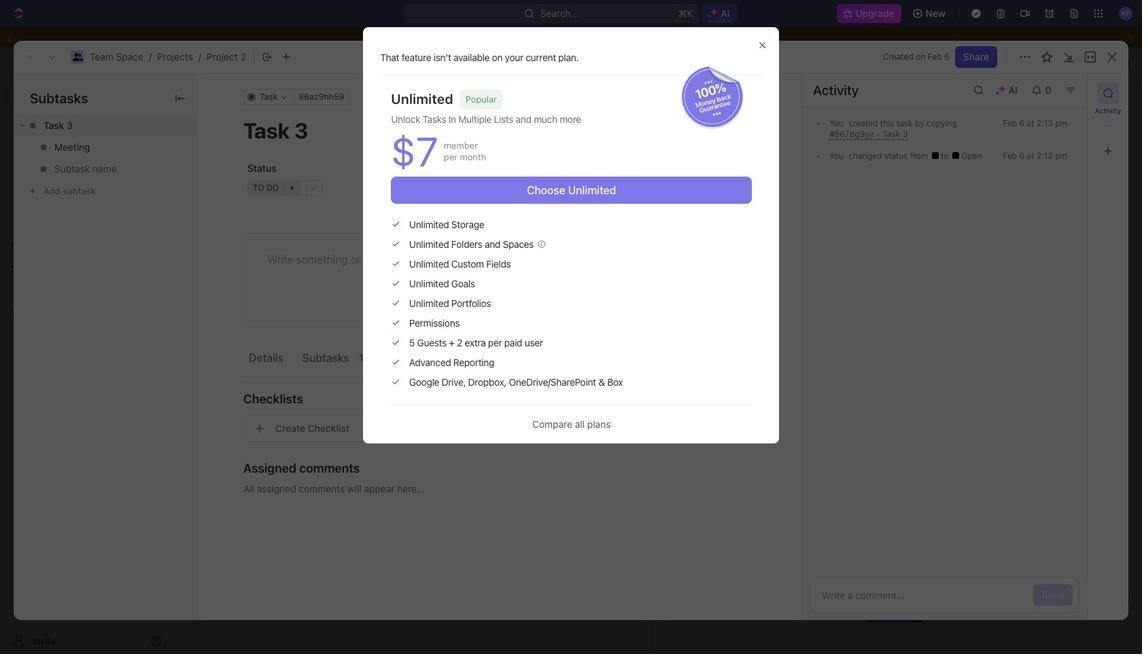 Task type: vqa. For each thing, say whether or not it's contained in the screenshot.
top Pm
yes



Task type: describe. For each thing, give the bounding box(es) containing it.
compare
[[532, 419, 572, 430]]

‎task 1
[[226, 245, 253, 256]]

status
[[247, 162, 276, 174]]

task up docs at the left of the page
[[44, 120, 64, 131]]

current
[[526, 51, 556, 63]]

pm for changed status from
[[1055, 151, 1067, 161]]

resize
[[764, 70, 790, 82]]

create
[[275, 423, 305, 434]]

unlimited goals
[[409, 278, 475, 290]]

2 vertical spatial will
[[883, 582, 896, 592]]

permissions
[[409, 318, 460, 329]]

assigned for assigned comments
[[243, 461, 296, 476]]

popular
[[466, 94, 497, 104]]

0 vertical spatial your
[[505, 51, 523, 63]]

unlock tasks in multiple lists and much more
[[391, 114, 581, 125]]

0 horizontal spatial subtasks
[[30, 90, 88, 106]]

1 horizontal spatial per
[[488, 337, 502, 349]]

per inside member per month
[[444, 152, 457, 163]]

task sidebar content section
[[801, 74, 1087, 621]]

1 for ‎task 1
[[248, 245, 253, 256]]

-
[[877, 129, 880, 139]]

task inside the you created this task by copying #8678g9yjr - task 3
[[883, 129, 900, 139]]

calendars
[[870, 284, 908, 294]]

manage
[[1031, 58, 1067, 69]]

task 1 link
[[201, 305, 646, 327]]

unlimited folders and spaces
[[409, 239, 534, 250]]

0 horizontal spatial and
[[485, 239, 500, 250]]

drop,
[[719, 70, 742, 82]]

#8678g9yjr
[[829, 129, 874, 139]]

turning
[[534, 70, 567, 82]]

alert containing 🏡 customize your home! turning on edit layout allows you to drag, drop, and resize cards.
[[173, 61, 1142, 91]]

created
[[883, 52, 914, 62]]

1 vertical spatial tasks
[[797, 582, 818, 592]]

good
[[206, 109, 246, 128]]

work
[[225, 385, 252, 397]]

1 vertical spatial and
[[516, 114, 531, 125]]

guests
[[417, 337, 447, 349]]

1 horizontal spatial task 3
[[226, 223, 254, 235]]

1 vertical spatial comments
[[299, 483, 345, 495]]

2 down the ‎task 2 in the top left of the page
[[248, 288, 254, 300]]

0 horizontal spatial &
[[598, 377, 605, 388]]

0 vertical spatial here.
[[947, 284, 967, 294]]

2 right +
[[457, 337, 462, 349]]

from for status
[[910, 151, 928, 161]]

new button
[[907, 3, 954, 24]]

assigned for assigned to
[[422, 162, 463, 174]]

inbox
[[33, 114, 56, 126]]

0 vertical spatial you
[[664, 70, 680, 82]]

6 for changed status from
[[1019, 151, 1025, 161]]

unlimited custom fields
[[409, 258, 511, 270]]

1 horizontal spatial 3
[[248, 223, 254, 235]]

|
[[253, 50, 255, 64]]

status
[[884, 151, 908, 161]]

share
[[963, 51, 989, 63]]

meeting
[[54, 141, 90, 153]]

inbox link
[[5, 109, 167, 131]]

5
[[409, 337, 415, 349]]

changed
[[849, 151, 882, 161]]

& inside 'link'
[[1108, 597, 1113, 605]]

month
[[460, 152, 486, 163]]

meeting link
[[14, 137, 196, 158]]

task 2 link
[[201, 283, 646, 305]]

unlimited inside button
[[568, 184, 616, 197]]

0 horizontal spatial task 3
[[44, 120, 73, 131]]

pm for created this task by copying
[[1055, 118, 1067, 128]]

home inside sidebar navigation
[[33, 91, 59, 103]]

created on feb 6
[[883, 52, 950, 62]]

from for items
[[831, 284, 849, 294]]

0 horizontal spatial team space link
[[90, 51, 143, 63]]

task for right task 3 link
[[226, 223, 246, 235]]

today
[[1066, 179, 1090, 189]]

show
[[925, 284, 945, 294]]

1 vertical spatial will
[[347, 483, 361, 495]]

1 horizontal spatial task 3 link
[[201, 218, 646, 240]]

task for task 1 link
[[226, 310, 246, 322]]

feature
[[402, 51, 431, 63]]

🏡 customize your home! turning on edit layout allows you to drag, drop, and resize cards. learn more
[[416, 70, 872, 82]]

recents
[[207, 156, 248, 169]]

5 guests + 2 extra per paid user
[[409, 337, 543, 349]]

new
[[926, 7, 946, 19]]

create checklist button
[[243, 415, 755, 443]]

today button
[[1061, 176, 1095, 192]]

task inside button
[[900, 609, 917, 619]]

Subtask name text field
[[54, 164, 159, 175]]

0 horizontal spatial task 3 link
[[14, 115, 196, 137]]

add task button
[[866, 606, 923, 623]]

0 vertical spatial appear
[[364, 483, 395, 495]]

fields
[[486, 258, 511, 270]]

spaces inside sidebar navigation
[[11, 264, 40, 274]]

⌘k
[[679, 7, 693, 19]]

unlimited for unlimited
[[391, 91, 453, 107]]

unlimited for unlimited custom fields
[[409, 258, 449, 270]]

projects link
[[157, 51, 193, 63]]

team for team space / projects / project 2 |
[[90, 51, 113, 63]]

‎task for ‎task 2
[[226, 266, 246, 278]]

2 inside 'link'
[[248, 266, 254, 278]]

compare all plans
[[532, 419, 611, 430]]

2 horizontal spatial will
[[910, 284, 923, 294]]

feb for changed status from
[[1003, 151, 1017, 161]]

learn more link
[[822, 70, 872, 82]]

onedrive/sharepoint
[[509, 377, 596, 388]]

create checklist
[[275, 423, 349, 434]]

task sidebar navigation tab list
[[1093, 82, 1123, 162]]

that feature isn't available on your current plan.
[[380, 51, 579, 63]]

here...
[[397, 483, 425, 495]]

in
[[449, 114, 456, 125]]

favorites
[[11, 241, 47, 251]]

task 2
[[226, 288, 254, 300]]

6 for created this task by copying
[[1019, 118, 1025, 128]]

you for you
[[829, 151, 844, 161]]

project
[[207, 51, 238, 63]]

upgrade link
[[836, 4, 901, 23]]

unlimited for unlimited storage
[[409, 219, 449, 231]]

2:13 for created this task by copying
[[1037, 118, 1053, 128]]

1 horizontal spatial spaces
[[503, 239, 534, 250]]

Edit task name text field
[[243, 118, 755, 143]]

1 vertical spatial your
[[480, 70, 500, 82]]

all assigned comments will appear here...
[[243, 483, 425, 495]]

member per month
[[444, 140, 486, 163]]

checklists button
[[243, 383, 755, 415]]

🏡
[[416, 70, 429, 82]]

0 vertical spatial this
[[698, 31, 715, 43]]

afternoon,
[[250, 109, 326, 128]]

customize
[[431, 70, 478, 82]]

team space / projects / project 2 |
[[90, 50, 255, 64]]

0 vertical spatial feb
[[928, 52, 942, 62]]

details
[[249, 352, 283, 364]]

upgrade
[[856, 7, 894, 19]]

cards
[[1069, 58, 1096, 69]]

portfolios
[[451, 298, 491, 309]]

to inside task sidebar content section
[[941, 151, 951, 161]]

good afternoon, kendall
[[206, 109, 384, 128]]

1 for task 1
[[248, 310, 253, 322]]

activity inside the task sidebar navigation tab list
[[1095, 107, 1121, 115]]

choose
[[527, 184, 565, 197]]

assigned comments button
[[243, 452, 755, 485]]

checklists
[[243, 392, 303, 406]]

unlock
[[391, 114, 420, 125]]

0 horizontal spatial more
[[560, 114, 581, 125]]

home link
[[5, 86, 167, 108]]

1 vertical spatial here.
[[927, 582, 947, 592]]

plan.
[[558, 51, 579, 63]]

0 vertical spatial 6
[[944, 52, 950, 62]]

items
[[808, 284, 829, 294]]

more inside alert
[[849, 70, 872, 82]]

share button
[[955, 46, 997, 68]]

dashboards link
[[5, 156, 167, 177]]



Task type: locate. For each thing, give the bounding box(es) containing it.
0 vertical spatial home
[[198, 58, 224, 69]]

task right "-" at the top right of the page
[[883, 129, 900, 139]]

& left box
[[598, 377, 605, 388]]

docs link
[[5, 133, 167, 154]]

1 vertical spatial spaces
[[11, 264, 40, 274]]

1 vertical spatial feb
[[1003, 118, 1017, 128]]

1 horizontal spatial appear
[[898, 582, 925, 592]]

at right open
[[1027, 151, 1034, 161]]

1 horizontal spatial you
[[867, 582, 881, 592]]

unlimited down unlimited storage
[[409, 239, 449, 250]]

agenda
[[776, 284, 806, 294]]

your up home!
[[505, 51, 523, 63]]

this inside the you created this task by copying #8678g9yjr - task 3
[[880, 118, 894, 128]]

dashboards
[[33, 160, 85, 172]]

1 down "task 2"
[[248, 310, 253, 322]]

2 feb 6 at 2:13 pm from the top
[[1003, 151, 1067, 161]]

team space link down assigned to
[[201, 175, 646, 196]]

and up fields on the left top of page
[[485, 239, 500, 250]]

at down manage
[[1027, 118, 1034, 128]]

unlimited down the 🏡
[[391, 91, 453, 107]]

1 left action
[[359, 352, 363, 363]]

my work
[[207, 385, 252, 397]]

layout:
[[956, 58, 985, 69]]

1 up the ‎task 2 in the top left of the page
[[248, 245, 253, 256]]

1 horizontal spatial here.
[[947, 284, 967, 294]]

will
[[910, 284, 923, 294], [347, 483, 361, 495], [883, 582, 896, 592]]

unlimited portfolios
[[409, 298, 491, 309]]

user group image
[[14, 310, 24, 318]]

0 vertical spatial will
[[910, 284, 923, 294]]

task for task 2 link
[[226, 288, 246, 300]]

pm up the today
[[1055, 151, 1067, 161]]

more right much
[[560, 114, 581, 125]]

1 vertical spatial edit
[[583, 70, 600, 82]]

allows
[[634, 70, 662, 82]]

you for you created this task by copying #8678g9yjr - task 3
[[829, 118, 844, 128]]

2 pm from the top
[[1055, 151, 1067, 161]]

1
[[248, 245, 253, 256], [248, 310, 253, 322], [359, 352, 363, 363]]

task right add
[[900, 609, 917, 619]]

all
[[575, 419, 585, 430]]

pm left the task sidebar navigation tab list
[[1055, 118, 1067, 128]]

space inside "team space / projects / project 2 |"
[[116, 51, 143, 63]]

task up task 1
[[226, 288, 246, 300]]

excel & csv link
[[1071, 583, 1135, 617]]

home!
[[502, 70, 531, 82]]

layout
[[602, 70, 632, 82]]

your
[[505, 51, 523, 63], [480, 70, 500, 82], [851, 284, 868, 294]]

user
[[525, 337, 543, 349]]

project 2 link
[[207, 51, 246, 63]]

subtasks
[[30, 90, 88, 106], [303, 352, 349, 364]]

‎task for ‎task 1
[[226, 245, 246, 256]]

1 horizontal spatial will
[[883, 582, 896, 592]]

learn
[[822, 70, 847, 82]]

unlimited up the "unlimited goals"
[[409, 258, 449, 270]]

assigned inside assigned comments dropdown button
[[243, 461, 296, 476]]

1 vertical spatial feb 6 at 2:13 pm
[[1003, 151, 1067, 161]]

feb 6 at 2:13 pm for created this task by copying
[[1003, 118, 1067, 128]]

0 horizontal spatial 3
[[67, 120, 73, 131]]

0 vertical spatial team space link
[[90, 51, 143, 63]]

team space
[[226, 179, 279, 191]]

edit left layout
[[583, 70, 600, 82]]

1 vertical spatial 6
[[1019, 118, 1025, 128]]

0 horizontal spatial on
[[492, 51, 502, 63]]

1 vertical spatial appear
[[898, 582, 925, 592]]

you up the #8678g9yjr
[[829, 118, 844, 128]]

on right available
[[492, 51, 502, 63]]

at
[[1027, 118, 1034, 128], [1027, 151, 1034, 161]]

task 3 link
[[14, 115, 196, 137], [201, 218, 646, 240]]

home right projects link
[[198, 58, 224, 69]]

dropbox,
[[468, 377, 506, 388]]

2 at from the top
[[1027, 151, 1034, 161]]

task 3 link down the home link
[[14, 115, 196, 137]]

2 left the |
[[240, 51, 246, 63]]

2 vertical spatial and
[[485, 239, 500, 250]]

1 vertical spatial at
[[1027, 151, 1034, 161]]

you up the add task button
[[867, 582, 881, 592]]

2 vertical spatial feb
[[1003, 151, 1017, 161]]

will left here...
[[347, 483, 361, 495]]

0 vertical spatial pm
[[1055, 118, 1067, 128]]

team
[[90, 51, 113, 63], [226, 179, 249, 191]]

activity down cards
[[1095, 107, 1121, 115]]

much
[[534, 114, 557, 125]]

you right allows
[[664, 70, 680, 82]]

alert
[[173, 61, 1142, 91]]

2:13 for changed status from
[[1037, 151, 1053, 161]]

subtasks up inbox
[[30, 90, 88, 106]]

spaces down favorites on the left of the page
[[11, 264, 40, 274]]

by
[[915, 118, 924, 128]]

0 vertical spatial at
[[1027, 118, 1034, 128]]

task 3 up ‎task 1
[[226, 223, 254, 235]]

1 vertical spatial ‎task
[[226, 266, 246, 278]]

excel & csv
[[1087, 597, 1131, 605]]

1 horizontal spatial /
[[198, 51, 201, 63]]

1 vertical spatial home
[[33, 91, 59, 103]]

1 vertical spatial per
[[488, 337, 502, 349]]

hide
[[675, 31, 696, 43]]

assigned comments
[[243, 461, 360, 476]]

0 vertical spatial ‎task
[[226, 245, 246, 256]]

1 / from the left
[[149, 51, 152, 63]]

open
[[959, 151, 982, 161]]

0 horizontal spatial space
[[116, 51, 143, 63]]

task left by
[[897, 118, 913, 128]]

edit left layout:
[[936, 58, 953, 69]]

team inside "team space / projects / project 2 |"
[[90, 51, 113, 63]]

0 horizontal spatial spaces
[[11, 264, 40, 274]]

sidebar navigation
[[0, 48, 173, 655]]

2 / from the left
[[198, 51, 201, 63]]

add
[[883, 609, 898, 619]]

you created this task by copying #8678g9yjr - task 3
[[829, 118, 957, 139]]

comments up all assigned comments will appear here...
[[299, 461, 360, 476]]

unlimited down dates
[[568, 184, 616, 197]]

3 up meeting
[[67, 120, 73, 131]]

unlimited for unlimited goals
[[409, 278, 449, 290]]

subtasks right details
[[303, 352, 349, 364]]

1 vertical spatial subtasks
[[303, 352, 349, 364]]

goals
[[451, 278, 475, 290]]

you inside the you created this task by copying #8678g9yjr - task 3
[[829, 118, 844, 128]]

assigned up all
[[243, 461, 296, 476]]

0 horizontal spatial activity
[[813, 82, 859, 98]]

invite
[[33, 635, 56, 647]]

and inside alert
[[745, 70, 761, 82]]

unlimited up "‎task 1" link
[[409, 219, 449, 231]]

spaces up fields on the left top of page
[[503, 239, 534, 250]]

task 3 up docs at the left of the page
[[44, 120, 73, 131]]

0 horizontal spatial per
[[444, 152, 457, 163]]

paid
[[504, 337, 522, 349]]

advanced reporting
[[409, 357, 494, 369]]

0 horizontal spatial team
[[90, 51, 113, 63]]

0 horizontal spatial edit
[[583, 70, 600, 82]]

team right user group image
[[90, 51, 113, 63]]

0 horizontal spatial from
[[831, 284, 849, 294]]

all
[[243, 483, 254, 495]]

assigned down member
[[422, 162, 463, 174]]

on inside alert
[[569, 70, 580, 82]]

0 vertical spatial assigned
[[257, 483, 296, 495]]

space left projects link
[[116, 51, 143, 63]]

2 horizontal spatial your
[[851, 284, 868, 294]]

user group image
[[72, 53, 83, 61]]

add task
[[883, 609, 917, 619]]

pm
[[1055, 118, 1067, 128], [1055, 151, 1067, 161]]

1 horizontal spatial team space link
[[201, 175, 646, 196]]

0 vertical spatial tasks
[[423, 114, 446, 125]]

1 vertical spatial assigned
[[820, 582, 855, 592]]

1 ‎task from the top
[[226, 245, 246, 256]]

and right lists
[[516, 114, 531, 125]]

google drive, dropbox, onedrive/sharepoint & box
[[409, 377, 623, 388]]

choose unlimited
[[527, 184, 616, 197]]

tree
[[5, 280, 167, 464]]

folders
[[451, 239, 482, 250]]

send
[[1042, 589, 1065, 601]]

0 vertical spatial space
[[116, 51, 143, 63]]

space down status
[[252, 179, 279, 191]]

this up "-" at the top right of the page
[[880, 118, 894, 128]]

task 3 link up ‎task 2 'link'
[[201, 218, 646, 240]]

0 vertical spatial you
[[829, 118, 844, 128]]

feb 6 at 2:13 pm for changed status from
[[1003, 151, 1067, 161]]

tasks assigned to you will appear here.
[[797, 582, 949, 592]]

‎task up the ‎task 2 in the top left of the page
[[226, 245, 246, 256]]

2 horizontal spatial and
[[745, 70, 761, 82]]

space for team space
[[252, 179, 279, 191]]

feb for created this task by copying
[[1003, 118, 1017, 128]]

0 vertical spatial edit
[[936, 58, 953, 69]]

0 vertical spatial 2:13
[[1037, 118, 1053, 128]]

manage cards button
[[1023, 53, 1104, 75]]

1 horizontal spatial tasks
[[797, 582, 818, 592]]

2 vertical spatial 6
[[1019, 151, 1025, 161]]

0 vertical spatial and
[[745, 70, 761, 82]]

you down the #8678g9yjr
[[829, 151, 844, 161]]

assigned
[[422, 162, 463, 174], [243, 461, 296, 476]]

1 vertical spatial you
[[867, 582, 881, 592]]

hide this
[[675, 31, 715, 43]]

unlimited for unlimited portfolios
[[409, 298, 449, 309]]

0 vertical spatial activity
[[813, 82, 859, 98]]

2 2:13 from the top
[[1037, 151, 1053, 161]]

1 vertical spatial team
[[226, 179, 249, 191]]

at for changed status from
[[1027, 151, 1034, 161]]

1 vertical spatial activity
[[1095, 107, 1121, 115]]

team down recents
[[226, 179, 249, 191]]

action
[[387, 352, 419, 364]]

1 vertical spatial space
[[252, 179, 279, 191]]

on down the plan.
[[569, 70, 580, 82]]

2 vertical spatial 1
[[359, 352, 363, 363]]

1 horizontal spatial more
[[849, 70, 872, 82]]

1 vertical spatial 2:13
[[1037, 151, 1053, 161]]

items
[[422, 352, 450, 364]]

1 vertical spatial assigned
[[243, 461, 296, 476]]

timesheets link
[[5, 179, 167, 201]]

from right status
[[910, 151, 928, 161]]

and right drop,
[[745, 70, 761, 82]]

at for created this task by copying
[[1027, 118, 1034, 128]]

assigned for tasks
[[820, 582, 855, 592]]

unlimited for unlimited folders and spaces
[[409, 239, 449, 250]]

task up ‎task 1
[[226, 223, 246, 235]]

/ left projects
[[149, 51, 152, 63]]

storage
[[451, 219, 484, 231]]

task
[[44, 120, 64, 131], [883, 129, 900, 139], [226, 223, 246, 235], [226, 288, 246, 300], [226, 310, 246, 322]]

1 horizontal spatial from
[[910, 151, 928, 161]]

1 vertical spatial pm
[[1055, 151, 1067, 161]]

0 horizontal spatial assigned
[[243, 461, 296, 476]]

1 horizontal spatial on
[[569, 70, 580, 82]]

1 vertical spatial more
[[560, 114, 581, 125]]

/ left project
[[198, 51, 201, 63]]

2 you from the top
[[829, 151, 844, 161]]

3 up ‎task 1
[[248, 223, 254, 235]]

home up inbox
[[33, 91, 59, 103]]

0 vertical spatial 1
[[248, 245, 253, 256]]

multiple
[[458, 114, 492, 125]]

tree inside sidebar navigation
[[5, 280, 167, 464]]

1 horizontal spatial edit
[[936, 58, 953, 69]]

favorites button
[[5, 238, 60, 254]]

your left calendars
[[851, 284, 868, 294]]

will left show
[[910, 284, 923, 294]]

comments inside dropdown button
[[299, 461, 360, 476]]

more right learn
[[849, 70, 872, 82]]

1 feb 6 at 2:13 pm from the top
[[1003, 118, 1067, 128]]

to
[[683, 70, 691, 82], [941, 151, 951, 161], [466, 162, 475, 174], [857, 582, 865, 592]]

tasks
[[423, 114, 446, 125], [797, 582, 818, 592]]

this right the hide
[[698, 31, 715, 43]]

3 inside the you created this task by copying #8678g9yjr - task 3
[[903, 129, 908, 139]]

member
[[444, 140, 478, 151]]

on right created
[[916, 52, 925, 62]]

0 vertical spatial task 3
[[44, 120, 73, 131]]

comments down assigned comments
[[299, 483, 345, 495]]

&
[[598, 377, 605, 388], [1108, 597, 1113, 605]]

appear left here...
[[364, 483, 395, 495]]

‎task inside 'link'
[[226, 266, 246, 278]]

unlimited up permissions
[[409, 298, 449, 309]]

0 horizontal spatial here.
[[927, 582, 947, 592]]

appear up add task
[[898, 582, 925, 592]]

1 vertical spatial &
[[1108, 597, 1113, 605]]

checklist
[[308, 423, 349, 434]]

‎task 2
[[226, 266, 254, 278]]

1 pm from the top
[[1055, 118, 1067, 128]]

task inside the you created this task by copying #8678g9yjr - task 3
[[897, 118, 913, 128]]

spaces
[[503, 239, 534, 250], [11, 264, 40, 274]]

0 vertical spatial &
[[598, 377, 605, 388]]

plans
[[587, 419, 611, 430]]

will up add
[[883, 582, 896, 592]]

/
[[149, 51, 152, 63], [198, 51, 201, 63]]

2 horizontal spatial on
[[916, 52, 925, 62]]

reporting
[[453, 357, 494, 369]]

0 vertical spatial comments
[[299, 461, 360, 476]]

activity inside task sidebar content section
[[813, 82, 859, 98]]

1 horizontal spatial activity
[[1095, 107, 1121, 115]]

task 3
[[44, 120, 73, 131], [226, 223, 254, 235]]

space for team space / projects / project 2 |
[[116, 51, 143, 63]]

unlimited storage
[[409, 219, 484, 231]]

1 vertical spatial team space link
[[201, 175, 646, 196]]

1 vertical spatial this
[[880, 118, 894, 128]]

unlimited up the unlimited portfolios
[[409, 278, 449, 290]]

1 2:13 from the top
[[1037, 118, 1053, 128]]

feb 6 at 2:13 pm up the today
[[1003, 151, 1067, 161]]

your down that feature isn't available on your current plan. on the top of page
[[480, 70, 500, 82]]

& left csv
[[1108, 597, 1113, 605]]

my
[[207, 385, 222, 397]]

0 horizontal spatial will
[[347, 483, 361, 495]]

2 inside "team space / projects / project 2 |"
[[240, 51, 246, 63]]

1 vertical spatial task
[[900, 609, 917, 619]]

0 horizontal spatial tasks
[[423, 114, 446, 125]]

1 at from the top
[[1027, 118, 1034, 128]]

activity down learn
[[813, 82, 859, 98]]

1 you from the top
[[829, 118, 844, 128]]

‎task 1 link
[[201, 240, 646, 262]]

from right items
[[831, 284, 849, 294]]

2 ‎task from the top
[[226, 266, 246, 278]]

2 up "task 2"
[[248, 266, 254, 278]]

per
[[444, 152, 457, 163], [488, 337, 502, 349]]

3 up status
[[903, 129, 908, 139]]

csv
[[1115, 597, 1131, 605]]

task down "task 2"
[[226, 310, 246, 322]]

1 horizontal spatial your
[[505, 51, 523, 63]]

assigned to
[[422, 162, 475, 174]]

feb 6 at 2:13 pm down manage
[[1003, 118, 1067, 128]]

1 horizontal spatial subtasks
[[303, 352, 349, 364]]

assigned for all
[[257, 483, 296, 495]]

1 vertical spatial 1
[[248, 310, 253, 322]]

team space link
[[90, 51, 143, 63], [201, 175, 646, 196]]

2
[[240, 51, 246, 63], [248, 266, 254, 278], [248, 288, 254, 300], [457, 337, 462, 349]]

from
[[910, 151, 928, 161], [831, 284, 849, 294]]

choose unlimited button
[[391, 177, 752, 204]]

0 vertical spatial task
[[897, 118, 913, 128]]

details button
[[243, 345, 289, 370]]

per left paid
[[488, 337, 502, 349]]

team space link right user group image
[[90, 51, 143, 63]]

from inside task sidebar content section
[[910, 151, 928, 161]]

team for team space
[[226, 179, 249, 191]]

0 vertical spatial task 3 link
[[14, 115, 196, 137]]

‎task down ‎task 1
[[226, 266, 246, 278]]

per down member
[[444, 152, 457, 163]]

2 horizontal spatial 3
[[903, 129, 908, 139]]

docs
[[33, 137, 55, 149]]

1 vertical spatial task 3
[[226, 223, 254, 235]]



